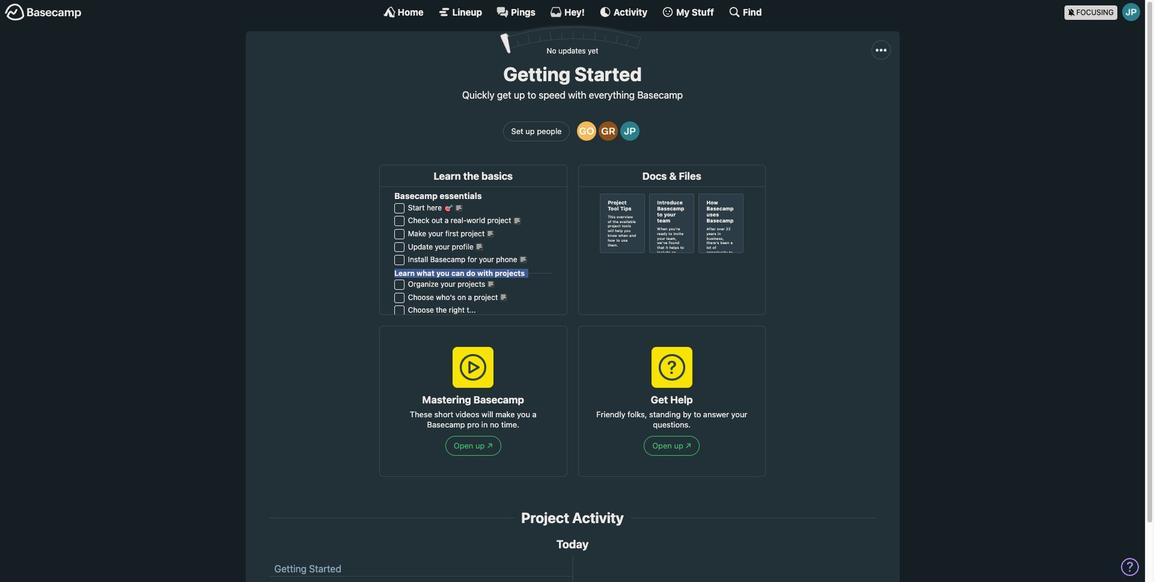 Task type: locate. For each thing, give the bounding box(es) containing it.
0 vertical spatial activity
[[614, 6, 648, 17]]

turn
[[598, 31, 615, 41]]

no
[[547, 46, 557, 55]]

1 vertical spatial started
[[309, 564, 342, 575]]

move the needle link
[[510, 26, 588, 46]]

1 horizontal spatial up
[[526, 126, 535, 136]]

james peterson image
[[1123, 3, 1141, 21]]

0 horizontal spatial started
[[309, 564, 342, 575]]

my
[[677, 6, 690, 17]]

activity inside main element
[[614, 6, 648, 17]]

set up people link
[[503, 122, 571, 141]]

turn off link
[[590, 26, 635, 46]]

switch accounts image
[[5, 3, 82, 22]]

find button
[[729, 6, 762, 18]]

everything
[[589, 90, 635, 100]]

1 horizontal spatial started
[[575, 62, 642, 85]]

0 vertical spatial up
[[514, 90, 525, 100]]

started
[[575, 62, 642, 85], [309, 564, 342, 575]]

up left to
[[514, 90, 525, 100]]

pings
[[511, 6, 536, 17]]

activity
[[614, 6, 648, 17], [573, 509, 624, 526]]

activity up today
[[573, 509, 624, 526]]

today
[[557, 538, 589, 551]]

up
[[514, 90, 525, 100], [526, 126, 535, 136]]

up inside the getting started quickly get up to speed with everything basecamp
[[514, 90, 525, 100]]

project activity
[[522, 509, 624, 526]]

getting started
[[275, 564, 342, 575]]

0 vertical spatial started
[[575, 62, 642, 85]]

started for getting started quickly get up to speed with everything basecamp
[[575, 62, 642, 85]]

lineup
[[453, 6, 482, 17]]

started inside the getting started quickly get up to speed with everything basecamp
[[575, 62, 642, 85]]

up right the set
[[526, 126, 535, 136]]

1 vertical spatial up
[[526, 126, 535, 136]]

1 horizontal spatial getting
[[504, 62, 571, 85]]

1 vertical spatial getting
[[275, 564, 307, 575]]

getting
[[504, 62, 571, 85], [275, 564, 307, 575]]

up inside set up people 'link'
[[526, 126, 535, 136]]

0 horizontal spatial up
[[514, 90, 525, 100]]

people
[[537, 126, 562, 136]]

getting inside the getting started quickly get up to speed with everything basecamp
[[504, 62, 571, 85]]

needle
[[555, 31, 579, 41]]

off
[[617, 31, 627, 41]]

basecamp
[[638, 90, 683, 100]]

the
[[541, 31, 552, 41]]

focusing button
[[1065, 0, 1146, 23]]

speed
[[539, 90, 566, 100]]

find
[[743, 6, 762, 17]]

started for getting started
[[309, 564, 342, 575]]

0 horizontal spatial getting
[[275, 564, 307, 575]]

activity up off
[[614, 6, 648, 17]]

yet
[[588, 46, 599, 55]]

getting started link
[[275, 564, 342, 575]]

with
[[568, 90, 587, 100]]

0 vertical spatial getting
[[504, 62, 571, 85]]

quickly
[[462, 90, 495, 100]]

lineup link
[[438, 6, 482, 18]]



Task type: describe. For each thing, give the bounding box(es) containing it.
activity link
[[600, 6, 648, 18]]

pings button
[[497, 6, 536, 18]]

move the needle
[[519, 31, 579, 41]]

my stuff
[[677, 6, 715, 17]]

gary orlando image
[[578, 122, 597, 141]]

set
[[512, 126, 524, 136]]

no updates yet
[[547, 46, 599, 55]]

people on this project element
[[575, 112, 643, 143]]

updates
[[559, 46, 586, 55]]

james peterson image
[[621, 122, 640, 141]]

1 vertical spatial activity
[[573, 509, 624, 526]]

move
[[519, 31, 539, 41]]

home
[[398, 6, 424, 17]]

stuff
[[692, 6, 715, 17]]

hey! button
[[550, 6, 585, 18]]

set up people
[[512, 126, 562, 136]]

getting for getting started quickly get up to speed with everything basecamp
[[504, 62, 571, 85]]

focusing
[[1077, 8, 1115, 17]]

getting for getting started
[[275, 564, 307, 575]]

my stuff button
[[662, 6, 715, 18]]

to
[[528, 90, 537, 100]]

project
[[522, 509, 570, 526]]

home link
[[384, 6, 424, 18]]

get
[[497, 90, 512, 100]]

getting started quickly get up to speed with everything basecamp
[[462, 62, 683, 100]]

main element
[[0, 0, 1146, 23]]

turn off
[[598, 31, 627, 41]]

hey!
[[565, 6, 585, 17]]

greg robinson image
[[599, 122, 619, 141]]



Task type: vqa. For each thing, say whether or not it's contained in the screenshot.
the left I
no



